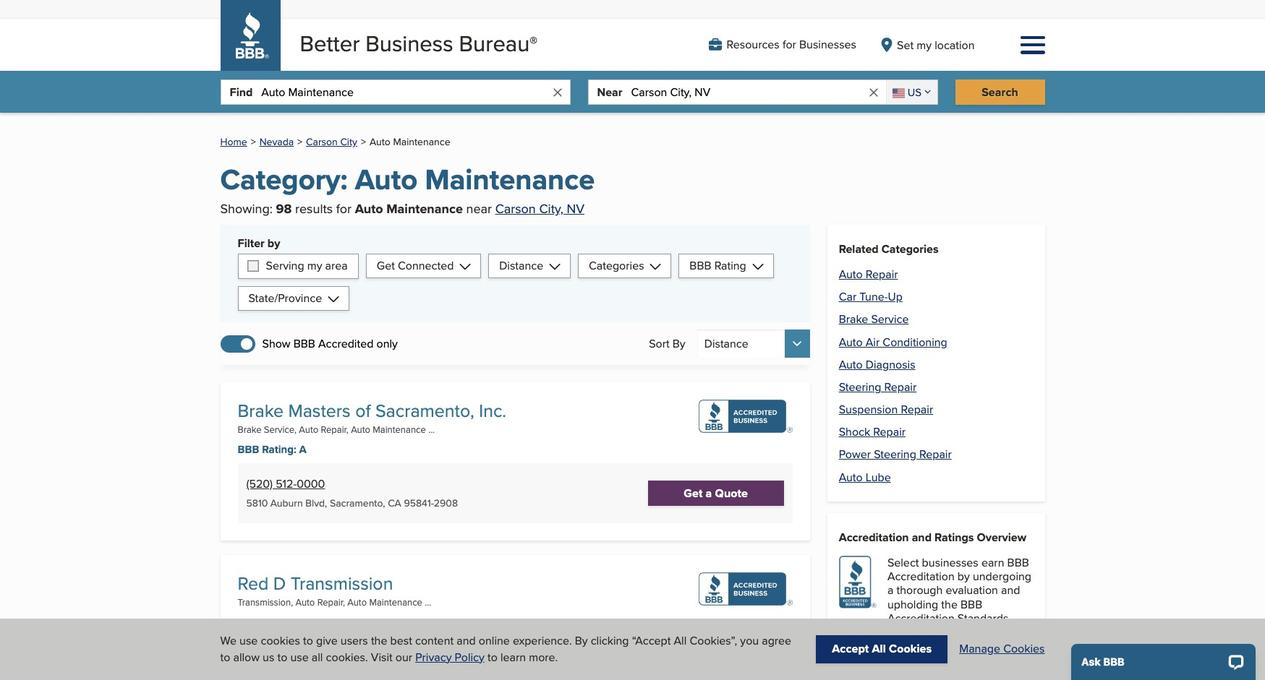 Task type: describe. For each thing, give the bounding box(es) containing it.
get for get connected
[[377, 258, 395, 274]]

serving
[[266, 258, 304, 274]]

area
[[325, 258, 348, 274]]

us
[[908, 85, 922, 100]]

we
[[220, 633, 237, 650]]

auto right service,
[[299, 423, 319, 436]]

978-
[[273, 649, 296, 666]]

resources
[[727, 36, 780, 53]]

auto right 'results'
[[355, 200, 383, 219]]

blvd
[[306, 496, 325, 511]]

category: auto maintenance showing: 98 results for auto maintenance near carson city, nv
[[220, 159, 595, 219]]

evaluation
[[946, 583, 998, 599]]

brake left masters
[[238, 398, 284, 424]]

bbb inside red d transmission transmission, auto repair, auto maintenance ... bbb rating: a+
[[238, 615, 259, 631]]

bbb inside button
[[294, 336, 315, 352]]

distance inside button
[[705, 336, 749, 352]]

suspension
[[839, 402, 898, 418]]

by inside select businesses earn bbb accreditation by undergoing a thorough evaluation and upholding the bbb accreditation standards.
[[958, 569, 970, 586]]

lube
[[866, 469, 891, 486]]

auto air conditioning link
[[839, 334, 948, 351]]

repair, inside brake masters of sacramento, inc. brake service, auto repair, auto maintenance ... bbb rating: a this rating reflects bbb's opinion about the entire organization's interactions with its customers, including interactions with local locations. view hq business profile
[[321, 423, 349, 436]]

transmission,
[[238, 596, 293, 609]]

home link
[[220, 135, 247, 149]]

clear search image for near
[[867, 86, 880, 99]]

about
[[384, 464, 407, 477]]

undergoing
[[973, 569, 1032, 586]]

auto up opinion
[[351, 423, 370, 436]]

sacramento, inside brake masters of sacramento, inc. brake service, auto repair, auto maintenance ... bbb rating: a this rating reflects bbb's opinion about the entire organization's interactions with its customers, including interactions with local locations. view hq business profile
[[375, 398, 475, 424]]

carson city
[[306, 135, 357, 149]]

suspension repair link
[[839, 402, 934, 418]]

2 vertical spatial accreditation
[[888, 611, 955, 627]]

ca
[[388, 496, 401, 511]]

filter by element
[[220, 225, 810, 323]]

1 vertical spatial accreditation
[[888, 569, 955, 586]]

resources for businesses link
[[709, 36, 857, 53]]

select businesses earn bbb accreditation by undergoing a thorough evaluation and upholding the bbb accreditation standards.
[[888, 555, 1032, 627]]

manage cookies button
[[960, 641, 1045, 658]]

clicking
[[591, 633, 629, 650]]

0 vertical spatial accreditation
[[839, 530, 909, 546]]

thorough
[[897, 583, 943, 599]]

view hq business profile link
[[246, 516, 446, 529]]

auto maintenance
[[370, 135, 450, 149]]

brake service link
[[839, 311, 909, 328]]

its
[[402, 475, 411, 488]]

by inside we use cookies to give users the best content and online experience. by clicking "accept all cookies", you agree to allow us to use all cookies. visit our
[[575, 633, 588, 650]]

bbb inside filter by element
[[690, 258, 712, 274]]

diagnosis
[[866, 357, 916, 373]]

view
[[246, 516, 267, 529]]

upholding
[[888, 597, 939, 613]]

tune-
[[860, 289, 888, 305]]

auto up steering repair link
[[839, 357, 863, 373]]

0000
[[297, 476, 325, 493]]

rating: inside brake masters of sacramento, inc. brake service, auto repair, auto maintenance ... bbb rating: a this rating reflects bbb's opinion about the entire organization's interactions with its customers, including interactions with local locations. view hq business profile
[[262, 442, 296, 458]]

our
[[396, 649, 412, 666]]

brake masters of sacramento, inc. link
[[238, 398, 507, 424]]

bbb inside brake masters of sacramento, inc. brake service, auto repair, auto maintenance ... bbb rating: a this rating reflects bbb's opinion about the entire organization's interactions with its customers, including interactions with local locations. view hq business profile
[[238, 442, 259, 458]]

US field
[[886, 81, 937, 104]]

online
[[479, 633, 510, 650]]

(520) 512-0000 link
[[246, 476, 325, 493]]

the inside brake masters of sacramento, inc. brake service, auto repair, auto maintenance ... bbb rating: a this rating reflects bbb's opinion about the entire organization's interactions with its customers, including interactions with local locations. view hq business profile
[[410, 464, 423, 477]]

and inside select businesses earn bbb accreditation by undergoing a thorough evaluation and upholding the bbb accreditation standards.
[[1001, 583, 1021, 599]]

get a quote
[[684, 486, 748, 502]]

home
[[220, 135, 247, 149]]

1 horizontal spatial categories
[[882, 241, 939, 257]]

distance inside filter by element
[[499, 258, 544, 274]]

,
[[325, 496, 327, 511]]

auto diagnosis link
[[839, 357, 916, 373]]

show bbb accredited only
[[262, 336, 398, 352]]

(916)
[[246, 649, 270, 666]]

all
[[312, 649, 323, 666]]

bbb rating
[[690, 258, 747, 274]]

0 vertical spatial and
[[912, 530, 932, 546]]

8575
[[296, 649, 322, 666]]

bbb up some
[[888, 636, 910, 653]]

search button
[[955, 80, 1045, 105]]

(916) 978-8575
[[246, 649, 322, 666]]

content
[[415, 633, 454, 650]]

give
[[316, 633, 338, 650]]

find
[[230, 84, 253, 100]]

local
[[403, 487, 422, 500]]

business
[[930, 678, 975, 681]]

to inside bbb assigns ratings from a+ (highest) to f (lowest). in some cases, bbb will not rate the business (indica
[[934, 650, 944, 667]]

bbb's
[[324, 464, 348, 477]]

accredited business image for red d transmission
[[699, 573, 793, 607]]

repair, inside red d transmission transmission, auto repair, auto maintenance ... bbb rating: a+
[[317, 596, 345, 609]]

carson city, nv link
[[495, 200, 585, 218]]

clear search image for find
[[551, 86, 564, 99]]

accreditation and ratings overview
[[839, 530, 1027, 546]]

quote
[[715, 486, 748, 502]]

the inside we use cookies to give users the best content and online experience. by clicking "accept all cookies", you agree to allow us to use all cookies. visit our
[[371, 633, 387, 650]]

Sort By button
[[697, 330, 810, 358]]

category:
[[220, 159, 348, 201]]

agree
[[762, 633, 792, 650]]

profile
[[325, 516, 351, 529]]

0 vertical spatial steering
[[839, 379, 882, 396]]

will
[[978, 664, 994, 680]]

accreditation standards image
[[839, 556, 877, 609]]

brake for brake
[[238, 423, 262, 436]]

auto repair link
[[839, 266, 898, 283]]

related
[[839, 241, 879, 257]]

power
[[839, 447, 871, 463]]

shock repair link
[[839, 424, 906, 441]]

transmission
[[291, 571, 393, 597]]

2 cookies from the left
[[1004, 641, 1045, 658]]

manage
[[960, 641, 1001, 658]]

1 vertical spatial a
[[843, 639, 859, 673]]

5810
[[246, 496, 268, 511]]

car
[[839, 289, 857, 305]]

resources for businesses
[[727, 36, 857, 53]]

512-
[[276, 476, 297, 493]]

0 vertical spatial business
[[366, 27, 453, 59]]

accept all cookies button
[[816, 636, 948, 664]]

nevada
[[260, 135, 294, 149]]



Task type: vqa. For each thing, say whether or not it's contained in the screenshot.
"Spee Dee Oil Change & Tune Up Auto Repair, Tire Dealers, Auto Maintenance ... BBB Rating: A+" on the top left of page
no



Task type: locate. For each thing, give the bounding box(es) containing it.
1 horizontal spatial all
[[872, 641, 886, 658]]

a+ up cookies
[[299, 615, 312, 631]]

0 horizontal spatial distance
[[499, 258, 544, 274]]

sort by
[[649, 336, 686, 352]]

to left the give
[[303, 633, 313, 650]]

categories inside filter by element
[[589, 258, 644, 274]]

1 horizontal spatial use
[[290, 649, 309, 666]]

by left earn
[[958, 569, 970, 586]]

learn
[[501, 649, 526, 666]]

0 vertical spatial a
[[299, 442, 307, 458]]

the
[[410, 464, 423, 477], [942, 597, 958, 613], [371, 633, 387, 650], [911, 678, 927, 681]]

0 vertical spatial repair,
[[321, 423, 349, 436]]

accreditation up the select
[[839, 530, 909, 546]]

0 horizontal spatial business
[[286, 516, 322, 529]]

a inside select businesses earn bbb accreditation by undergoing a thorough evaluation and upholding the bbb accreditation standards.
[[888, 583, 894, 599]]

0 horizontal spatial for
[[336, 200, 352, 218]]

use right 'we'
[[240, 633, 258, 650]]

a+ inside red d transmission transmission, auto repair, auto maintenance ... bbb rating: a+
[[299, 615, 312, 631]]

accreditation up the upholding
[[888, 569, 955, 586]]

the right the upholding
[[942, 597, 958, 613]]

cookies up the not
[[1004, 641, 1045, 658]]

rating: inside red d transmission transmission, auto repair, auto maintenance ... bbb rating: a+
[[262, 615, 296, 631]]

sort
[[649, 336, 670, 352]]

get inside filter by element
[[377, 258, 395, 274]]

1 horizontal spatial clear search image
[[867, 86, 880, 99]]

ratings
[[935, 530, 974, 546]]

clear search image left near
[[551, 86, 564, 99]]

0 horizontal spatial my
[[307, 258, 322, 274]]

by right filter
[[268, 235, 280, 252]]

0 vertical spatial a
[[706, 486, 712, 502]]

air
[[866, 334, 880, 351]]

1 vertical spatial for
[[336, 200, 352, 218]]

(lowest).
[[956, 650, 998, 667]]

manage cookies
[[960, 641, 1045, 658]]

bbb right show
[[294, 336, 315, 352]]

and inside we use cookies to give users the best content and online experience. by clicking "accept all cookies", you agree to allow us to use all cookies. visit our
[[457, 633, 476, 650]]

0 horizontal spatial by
[[575, 633, 588, 650]]

1 vertical spatial carson
[[495, 200, 536, 218]]

0 vertical spatial my
[[917, 37, 932, 53]]

carson left city
[[306, 135, 338, 149]]

0 vertical spatial distance
[[499, 258, 544, 274]]

select
[[888, 555, 919, 572]]

auto up car
[[839, 266, 863, 283]]

a+ right from
[[1017, 636, 1030, 653]]

power steering repair link
[[839, 447, 952, 463]]

business inside brake masters of sacramento, inc. brake service, auto repair, auto maintenance ... bbb rating: a this rating reflects bbb's opinion about the entire organization's interactions with its customers, including interactions with local locations. view hq business profile
[[286, 516, 322, 529]]

1 clear search image from the left
[[551, 86, 564, 99]]

1 vertical spatial my
[[307, 258, 322, 274]]

auto lube link
[[839, 469, 891, 486]]

accreditation up assigns
[[888, 611, 955, 627]]

in
[[1001, 650, 1010, 667]]

for right 'results'
[[336, 200, 352, 218]]

assigns
[[913, 636, 950, 653]]

0 horizontal spatial get
[[377, 258, 395, 274]]

0 vertical spatial get
[[377, 258, 395, 274]]

accredited business image for brake masters of sacramento, inc.
[[699, 400, 793, 434]]

including
[[294, 487, 331, 500]]

1 horizontal spatial get
[[684, 486, 703, 502]]

auto
[[370, 135, 391, 149], [355, 159, 418, 201], [355, 200, 383, 219], [839, 266, 863, 283], [839, 334, 863, 351], [839, 357, 863, 373], [299, 423, 319, 436], [351, 423, 370, 436], [839, 469, 863, 486], [296, 596, 315, 609], [348, 596, 367, 609]]

rating: up cookies
[[262, 615, 296, 631]]

get for get a quote
[[684, 486, 703, 502]]

the inside select businesses earn bbb accreditation by undergoing a thorough evaluation and upholding the bbb accreditation standards.
[[942, 597, 958, 613]]

brake down car
[[839, 311, 868, 328]]

0 vertical spatial carson
[[306, 135, 338, 149]]

locations.
[[246, 498, 285, 511]]

maintenance inside red d transmission transmission, auto repair, auto maintenance ... bbb rating: a+
[[369, 596, 423, 609]]

a inside brake masters of sacramento, inc. brake service, auto repair, auto maintenance ... bbb rating: a this rating reflects bbb's opinion about the entire organization's interactions with its customers, including interactions with local locations. view hq business profile
[[299, 442, 307, 458]]

bbb left rating
[[690, 258, 712, 274]]

sacramento, right of
[[375, 398, 475, 424]]

inc.
[[479, 398, 507, 424]]

brake inside auto repair car tune-up brake service auto air conditioning auto diagnosis steering repair suspension repair shock repair power steering repair auto lube
[[839, 311, 868, 328]]

®
[[530, 30, 538, 53]]

a
[[299, 442, 307, 458], [843, 639, 859, 673]]

get a quote link
[[648, 481, 784, 507]]

to right us on the bottom left
[[277, 649, 288, 666]]

filter
[[238, 235, 265, 252]]

brake masters of sacramento, inc. brake service, auto repair, auto maintenance ... bbb rating: a this rating reflects bbb's opinion about the entire organization's interactions with its customers, including interactions with local locations. view hq business profile
[[238, 398, 507, 529]]

bbb right f
[[953, 664, 975, 680]]

use
[[240, 633, 258, 650], [290, 649, 309, 666]]

0 horizontal spatial a
[[706, 486, 712, 502]]

brake left service,
[[238, 423, 262, 436]]

2908
[[434, 496, 458, 511]]

clear search image left 'us' field
[[867, 86, 880, 99]]

location
[[935, 37, 975, 53]]

by left "clicking"
[[575, 633, 588, 650]]

service
[[871, 311, 909, 328]]

1 horizontal spatial and
[[912, 530, 932, 546]]

1 vertical spatial rating:
[[262, 615, 296, 631]]

accredited business image
[[699, 400, 793, 434], [699, 573, 793, 607]]

get left quote
[[684, 486, 703, 502]]

serving my area
[[266, 258, 348, 274]]

1 horizontal spatial my
[[917, 37, 932, 53]]

1 horizontal spatial cookies
[[1004, 641, 1045, 658]]

1 rating: from the top
[[262, 442, 296, 458]]

red
[[238, 571, 269, 597]]

0 horizontal spatial all
[[674, 633, 687, 650]]

repair
[[866, 266, 898, 283], [885, 379, 917, 396], [901, 402, 934, 418], [874, 424, 906, 441], [920, 447, 952, 463]]

distance
[[499, 258, 544, 274], [705, 336, 749, 352]]

get
[[377, 258, 395, 274], [684, 486, 703, 502]]

more.
[[529, 649, 558, 666]]

my for location
[[917, 37, 932, 53]]

1 vertical spatial repair,
[[317, 596, 345, 609]]

0 horizontal spatial clear search image
[[551, 86, 564, 99]]

1 vertical spatial distance
[[705, 336, 749, 352]]

auto down power
[[839, 469, 863, 486]]

all inside button
[[872, 641, 886, 658]]

1 horizontal spatial by
[[958, 569, 970, 586]]

98
[[276, 200, 292, 219]]

... inside red d transmission transmission, auto repair, auto maintenance ... bbb rating: a+
[[425, 596, 431, 609]]

privacy
[[415, 649, 452, 666]]

only
[[377, 336, 398, 352]]

... up the 'content'
[[425, 596, 431, 609]]

1 cookies from the left
[[889, 641, 932, 658]]

0 vertical spatial by
[[268, 235, 280, 252]]

repair,
[[321, 423, 349, 436], [317, 596, 345, 609]]

business up find "search box"
[[366, 27, 453, 59]]

1 accredited business image from the top
[[699, 400, 793, 434]]

0 horizontal spatial and
[[457, 633, 476, 650]]

95841-
[[404, 496, 434, 511]]

get left connected
[[377, 258, 395, 274]]

bbb up ratings
[[961, 597, 983, 613]]

the right the about
[[410, 464, 423, 477]]

steering up lube
[[874, 447, 917, 463]]

1 vertical spatial by
[[575, 633, 588, 650]]

and up the select
[[912, 530, 932, 546]]

by inside filter by element
[[268, 235, 280, 252]]

1 vertical spatial sacramento,
[[330, 496, 385, 511]]

steering up suspension
[[839, 379, 882, 396]]

car tune-up link
[[839, 289, 903, 305]]

sacramento, up view hq business profile 'link'
[[330, 496, 385, 511]]

1 vertical spatial steering
[[874, 447, 917, 463]]

my right set
[[917, 37, 932, 53]]

0 horizontal spatial cookies
[[889, 641, 932, 658]]

1 horizontal spatial for
[[783, 36, 797, 53]]

distance down carson city, nv link
[[499, 258, 544, 274]]

1 vertical spatial accredited business image
[[699, 573, 793, 607]]

visit
[[371, 649, 393, 666]]

distance right sort by
[[705, 336, 749, 352]]

users
[[341, 633, 368, 650]]

use left all
[[290, 649, 309, 666]]

nv
[[567, 200, 585, 218]]

cookies up some
[[889, 641, 932, 658]]

and left online
[[457, 633, 476, 650]]

all right "accept
[[674, 633, 687, 650]]

accept all cookies
[[832, 641, 932, 658]]

0 horizontal spatial a
[[299, 442, 307, 458]]

this
[[246, 464, 263, 477]]

business down blvd at bottom
[[286, 516, 322, 529]]

for inside category: auto maintenance showing: 98 results for auto maintenance near carson city, nv
[[336, 200, 352, 218]]

1 horizontal spatial distance
[[705, 336, 749, 352]]

0 horizontal spatial by
[[268, 235, 280, 252]]

2 vertical spatial and
[[457, 633, 476, 650]]

1 vertical spatial business
[[286, 516, 322, 529]]

a+
[[299, 615, 312, 631], [1017, 636, 1030, 653]]

brake for auto
[[839, 311, 868, 328]]

service,
[[264, 423, 297, 436]]

2 rating: from the top
[[262, 615, 296, 631]]

auto left air
[[839, 334, 863, 351]]

(916) 978-8575 link
[[246, 649, 322, 666]]

1 vertical spatial a
[[888, 583, 894, 599]]

cases,
[[919, 664, 950, 680]]

results
[[295, 200, 333, 218]]

1 vertical spatial by
[[958, 569, 970, 586]]

a+ inside bbb assigns ratings from a+ (highest) to f (lowest). in some cases, bbb will not rate the business (indica
[[1017, 636, 1030, 653]]

my left area
[[307, 258, 322, 274]]

show
[[262, 336, 291, 352]]

1 vertical spatial get
[[684, 486, 703, 502]]

carson inside category: auto maintenance showing: 98 results for auto maintenance near carson city, nv
[[495, 200, 536, 218]]

shock
[[839, 424, 871, 441]]

auto right city
[[370, 135, 391, 149]]

auburn
[[270, 496, 303, 511]]

Near field
[[631, 81, 867, 104]]

the right rate
[[911, 678, 927, 681]]

clear search image
[[551, 86, 564, 99], [867, 86, 880, 99]]

a link
[[839, 637, 875, 673]]

rate
[[888, 678, 908, 681]]

set
[[897, 37, 914, 53]]

all inside we use cookies to give users the best content and online experience. by clicking "accept all cookies", you agree to allow us to use all cookies. visit our
[[674, 633, 687, 650]]

by
[[673, 336, 686, 352], [575, 633, 588, 650]]

0 horizontal spatial use
[[240, 633, 258, 650]]

1 horizontal spatial carson
[[495, 200, 536, 218]]

repair, left of
[[321, 423, 349, 436]]

state/province
[[249, 290, 322, 307]]

my inside filter by element
[[307, 258, 322, 274]]

sacramento, inside (520) 512-0000 5810 auburn blvd , sacramento, ca 95841-2908
[[330, 496, 385, 511]]

... left inc.
[[428, 423, 435, 436]]

by right sort
[[673, 336, 686, 352]]

bbb down transmission,
[[238, 615, 259, 631]]

show bbb accredited only button
[[220, 334, 398, 354]]

0 horizontal spatial carson
[[306, 135, 338, 149]]

the inside bbb assigns ratings from a+ (highest) to f (lowest). in some cases, bbb will not rate the business (indica
[[911, 678, 927, 681]]

near
[[597, 84, 623, 100]]

a left quote
[[706, 486, 712, 502]]

0 vertical spatial a+
[[299, 615, 312, 631]]

maintenance
[[393, 135, 450, 149], [425, 159, 595, 201], [387, 200, 463, 219], [373, 423, 426, 436], [369, 596, 423, 609]]

allow
[[233, 649, 260, 666]]

not
[[997, 664, 1014, 680]]

near
[[466, 200, 492, 218]]

masters
[[288, 398, 351, 424]]

1 horizontal spatial business
[[366, 27, 453, 59]]

to left allow
[[220, 649, 230, 666]]

auto down auto maintenance
[[355, 159, 418, 201]]

accredited
[[318, 336, 374, 352]]

standards.
[[958, 611, 1012, 627]]

2 clear search image from the left
[[867, 86, 880, 99]]

and down earn
[[1001, 583, 1021, 599]]

a left thorough in the right of the page
[[888, 583, 894, 599]]

rating: up rating on the bottom of page
[[262, 442, 296, 458]]

accept
[[832, 641, 869, 658]]

set my location
[[897, 37, 975, 53]]

0 horizontal spatial categories
[[589, 258, 644, 274]]

1 vertical spatial a+
[[1017, 636, 1030, 653]]

better
[[300, 27, 360, 59]]

hq
[[269, 516, 283, 529]]

policy
[[455, 649, 485, 666]]

to left f
[[934, 650, 944, 667]]

0 vertical spatial sacramento,
[[375, 398, 475, 424]]

for right the resources on the right of page
[[783, 36, 797, 53]]

to left learn on the bottom
[[488, 649, 498, 666]]

0 vertical spatial ...
[[428, 423, 435, 436]]

bbb up this
[[238, 442, 259, 458]]

get inside get a quote link
[[684, 486, 703, 502]]

entire
[[246, 475, 270, 488]]

rating:
[[262, 442, 296, 458], [262, 615, 296, 631]]

0 vertical spatial by
[[673, 336, 686, 352]]

my for area
[[307, 258, 322, 274]]

bbb right earn
[[1008, 555, 1029, 572]]

by
[[268, 235, 280, 252], [958, 569, 970, 586]]

auto right d
[[296, 596, 315, 609]]

1 horizontal spatial by
[[673, 336, 686, 352]]

the left best
[[371, 633, 387, 650]]

0 horizontal spatial a+
[[299, 615, 312, 631]]

cookies",
[[690, 633, 737, 650]]

auto up users
[[348, 596, 367, 609]]

brake
[[839, 311, 868, 328], [238, 398, 284, 424], [238, 423, 262, 436]]

2 accredited business image from the top
[[699, 573, 793, 607]]

Find search field
[[261, 81, 551, 104]]

1 horizontal spatial a
[[843, 639, 859, 673]]

1 horizontal spatial a
[[888, 583, 894, 599]]

city
[[340, 135, 357, 149]]

repair, up the give
[[317, 596, 345, 609]]

0 vertical spatial rating:
[[262, 442, 296, 458]]

get connected
[[377, 258, 454, 274]]

1 horizontal spatial a+
[[1017, 636, 1030, 653]]

1 vertical spatial ...
[[425, 596, 431, 609]]

0 vertical spatial accredited business image
[[699, 400, 793, 434]]

all right accept
[[872, 641, 886, 658]]

1 vertical spatial and
[[1001, 583, 1021, 599]]

maintenance inside brake masters of sacramento, inc. brake service, auto repair, auto maintenance ... bbb rating: a this rating reflects bbb's opinion about the entire organization's interactions with its customers, including interactions with local locations. view hq business profile
[[373, 423, 426, 436]]

0 vertical spatial for
[[783, 36, 797, 53]]

2 horizontal spatial and
[[1001, 583, 1021, 599]]

carson left city,
[[495, 200, 536, 218]]

search
[[982, 84, 1019, 101]]

... inside brake masters of sacramento, inc. brake service, auto repair, auto maintenance ... bbb rating: a this rating reflects bbb's opinion about the entire organization's interactions with its customers, including interactions with local locations. view hq business profile
[[428, 423, 435, 436]]

carson
[[306, 135, 338, 149], [495, 200, 536, 218]]



